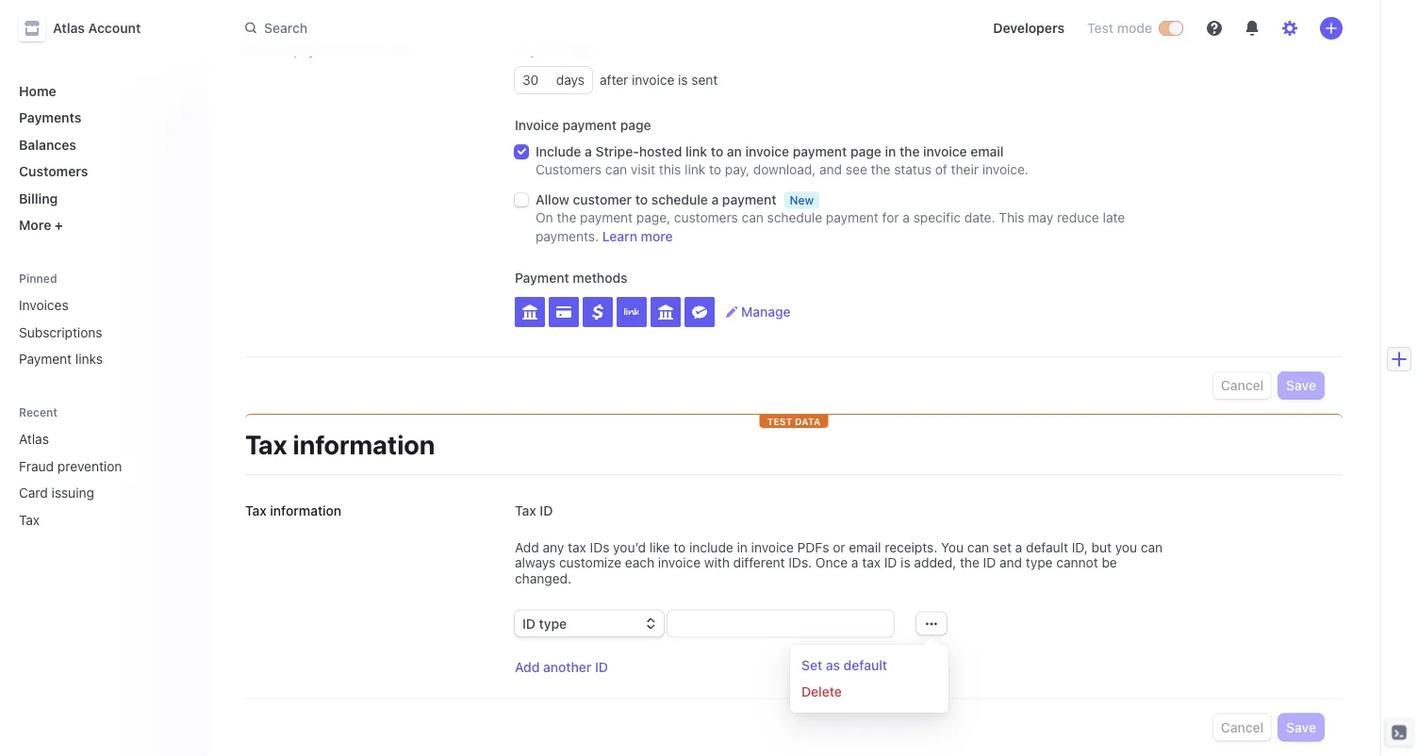 Task type: vqa. For each thing, say whether or not it's contained in the screenshot.
test mode checkbox
no



Task type: locate. For each thing, give the bounding box(es) containing it.
0 horizontal spatial customers
[[19, 164, 88, 179]]

payment for payment due
[[515, 42, 569, 58]]

balances
[[19, 137, 76, 152]]

add inside button
[[515, 660, 540, 675]]

0 horizontal spatial is
[[678, 73, 688, 88]]

tax
[[245, 429, 287, 460], [245, 504, 267, 519], [515, 504, 536, 519], [19, 512, 40, 528]]

ids.
[[789, 556, 812, 571]]

payment down payments.
[[515, 271, 569, 286]]

atlas
[[53, 20, 85, 36], [19, 432, 49, 447]]

data
[[795, 416, 821, 427]]

1 vertical spatial cancel button
[[1214, 715, 1272, 741]]

0 vertical spatial save button
[[1279, 373, 1324, 399]]

schedule inside on the payment page, customers can schedule payment for a specific date. this may reduce late payments.
[[767, 210, 823, 226]]

tax right "or"
[[862, 556, 881, 571]]

id type
[[523, 616, 567, 632]]

1 vertical spatial link
[[685, 162, 706, 178]]

1 horizontal spatial in
[[885, 144, 896, 160]]

0 vertical spatial schedule
[[652, 192, 708, 208]]

payment up stripe-
[[563, 118, 617, 133]]

0 vertical spatial payment
[[515, 42, 569, 58]]

a right "or"
[[852, 556, 859, 571]]

email
[[971, 144, 1004, 160], [849, 540, 881, 556]]

save button
[[1279, 373, 1324, 399], [1279, 715, 1324, 741]]

payment up download,
[[793, 144, 847, 160]]

invoices
[[19, 298, 69, 313]]

invoices link
[[11, 290, 192, 321]]

2 cancel button from the top
[[1214, 715, 1272, 741]]

any
[[543, 540, 564, 556]]

add for add any tax ids you'd like to include in invoice pdfs or email receipts. you can set a default id, but you can always customize each invoice with different ids. once a tax id is added, the id and type cannot be changed.
[[515, 540, 539, 556]]

information inside test data tax information
[[293, 429, 435, 460]]

ids
[[590, 540, 610, 556]]

link
[[686, 144, 708, 160], [685, 162, 706, 178]]

id
[[540, 504, 553, 519], [885, 556, 897, 571], [984, 556, 996, 571], [523, 616, 536, 632], [595, 660, 608, 675]]

add left "any"
[[515, 540, 539, 556]]

1 vertical spatial is
[[901, 556, 911, 571]]

invoice up of
[[924, 144, 967, 160]]

default left id,
[[1026, 540, 1069, 556]]

customers inside core navigation links element
[[19, 164, 88, 179]]

search
[[264, 20, 308, 36]]

in right with
[[737, 540, 748, 556]]

issuing
[[52, 485, 94, 501]]

id type button
[[515, 611, 664, 638]]

1 vertical spatial atlas
[[19, 432, 49, 447]]

0 vertical spatial default
[[1026, 540, 1069, 556]]

this
[[999, 210, 1025, 226]]

can right customers
[[742, 210, 764, 226]]

the
[[900, 144, 920, 160], [871, 162, 891, 178], [557, 210, 577, 226], [960, 556, 980, 571]]

1 vertical spatial type
[[539, 616, 567, 632]]

0 horizontal spatial tax
[[568, 540, 587, 556]]

on the payment page, customers can schedule payment for a specific date. this may reduce late payments.
[[536, 210, 1126, 245]]

to right like at the bottom left
[[674, 540, 686, 556]]

1 vertical spatial payment
[[515, 271, 569, 286]]

default up delete button
[[844, 658, 888, 674]]

add inside add any tax ids you'd like to include in invoice pdfs or email receipts. you can set a default id, but you can always customize each invoice with different ids. once a tax id is added, the id and type cannot be changed.
[[515, 540, 539, 556]]

1 horizontal spatial is
[[901, 556, 911, 571]]

id right you
[[984, 556, 996, 571]]

include a stripe-hosted link to an invoice payment page in the invoice email customers can visit this link to pay, download, and see the status of their invoice.
[[536, 144, 1029, 178]]

1 save button from the top
[[1279, 373, 1324, 399]]

once
[[816, 556, 848, 571]]

0 vertical spatial type
[[1026, 556, 1053, 571]]

Search text field
[[234, 11, 766, 46]]

id inside button
[[595, 660, 608, 675]]

email right "or"
[[849, 540, 881, 556]]

1 cancel button from the top
[[1214, 373, 1272, 399]]

1 vertical spatial page
[[851, 144, 882, 160]]

is left sent
[[678, 73, 688, 88]]

delete
[[802, 685, 842, 700]]

test
[[767, 416, 793, 427]]

0 vertical spatial cancel
[[1221, 378, 1264, 394]]

None text field
[[668, 611, 894, 638]]

0 horizontal spatial and
[[820, 162, 842, 178]]

0 vertical spatial information
[[293, 429, 435, 460]]

0 horizontal spatial type
[[539, 616, 567, 632]]

atlas inside atlas link
[[19, 432, 49, 447]]

save for 1st save button from the top of the page
[[1287, 378, 1317, 394]]

can left 'set'
[[968, 540, 990, 556]]

the inside on the payment page, customers can schedule payment for a specific date. this may reduce late payments.
[[557, 210, 577, 226]]

tax for tax information
[[245, 504, 267, 519]]

page up see
[[851, 144, 882, 160]]

can
[[605, 162, 627, 178], [742, 210, 764, 226], [968, 540, 990, 556], [1141, 540, 1163, 556]]

cancel for second save button from the top's cancel button
[[1221, 720, 1264, 736]]

0 vertical spatial in
[[885, 144, 896, 160]]

2 save from the top
[[1287, 720, 1317, 736]]

a right for at top
[[903, 210, 910, 226]]

1 horizontal spatial schedule
[[767, 210, 823, 226]]

to up page,
[[636, 192, 648, 208]]

allow
[[536, 192, 570, 208]]

+
[[55, 217, 63, 233]]

add any tax ids you'd like to include in invoice pdfs or email receipts. you can set a default id, but you can always customize each invoice with different ids. once a tax id is added, the id and type cannot be changed.
[[515, 540, 1163, 587]]

add another id button
[[515, 658, 608, 677]]

link right hosted
[[686, 144, 708, 160]]

on
[[536, 210, 553, 226]]

include
[[536, 144, 581, 160]]

page up stripe-
[[620, 118, 652, 133]]

the up payments.
[[557, 210, 577, 226]]

manage button
[[726, 303, 791, 322]]

sent
[[692, 73, 718, 88]]

cancel for cancel button associated with 1st save button from the top of the page
[[1221, 378, 1264, 394]]

add
[[515, 540, 539, 556], [515, 660, 540, 675]]

customers
[[536, 162, 602, 178], [19, 164, 88, 179]]

cancel
[[1221, 378, 1264, 394], [1221, 720, 1264, 736]]

2 add from the top
[[515, 660, 540, 675]]

subscriptions link
[[11, 317, 192, 348]]

0 vertical spatial email
[[971, 144, 1004, 160]]

set as default button
[[794, 653, 945, 680]]

default payment terms
[[245, 42, 388, 58]]

reduce
[[1057, 210, 1100, 226]]

0 vertical spatial is
[[678, 73, 688, 88]]

atlas for atlas
[[19, 432, 49, 447]]

a down invoice payment page
[[585, 144, 592, 160]]

specific
[[914, 210, 961, 226]]

tax for tax link
[[19, 512, 40, 528]]

1 horizontal spatial customers
[[536, 162, 602, 178]]

0 vertical spatial cancel button
[[1214, 373, 1272, 399]]

schedule down this in the left top of the page
[[652, 192, 708, 208]]

invoice left pdfs
[[751, 540, 794, 556]]

to left "an"
[[711, 144, 724, 160]]

in up status
[[885, 144, 896, 160]]

and right you
[[1000, 556, 1023, 571]]

atlas up 'fraud'
[[19, 432, 49, 447]]

developers
[[994, 20, 1065, 36]]

1 vertical spatial save button
[[1279, 715, 1324, 741]]

id right another
[[595, 660, 608, 675]]

learn more link
[[603, 228, 673, 247]]

another
[[543, 660, 592, 675]]

help image
[[1207, 21, 1222, 36]]

0 horizontal spatial in
[[737, 540, 748, 556]]

type inside popup button
[[539, 616, 567, 632]]

customize
[[559, 556, 622, 571]]

0 vertical spatial atlas
[[53, 20, 85, 36]]

0 vertical spatial save
[[1287, 378, 1317, 394]]

or
[[833, 540, 846, 556]]

1 horizontal spatial atlas
[[53, 20, 85, 36]]

svg image
[[926, 619, 938, 631]]

add left another
[[515, 660, 540, 675]]

payment up after invoice is sent text field
[[515, 42, 569, 58]]

home link
[[11, 75, 192, 106]]

notifications image
[[1245, 21, 1260, 36]]

0 horizontal spatial default
[[844, 658, 888, 674]]

you'd
[[613, 540, 646, 556]]

be
[[1102, 556, 1118, 571]]

0 horizontal spatial page
[[620, 118, 652, 133]]

and left see
[[820, 162, 842, 178]]

payment for payment methods
[[515, 271, 569, 286]]

to inside add any tax ids you'd like to include in invoice pdfs or email receipts. you can set a default id, but you can always customize each invoice with different ids. once a tax id is added, the id and type cannot be changed.
[[674, 540, 686, 556]]

1 save from the top
[[1287, 378, 1317, 394]]

tax inside tax link
[[19, 512, 40, 528]]

see
[[846, 162, 868, 178]]

id down changed.
[[523, 616, 536, 632]]

add another id
[[515, 660, 608, 675]]

invoice left with
[[658, 556, 701, 571]]

email up invoice.
[[971, 144, 1004, 160]]

1 vertical spatial information
[[270, 504, 342, 519]]

methods
[[573, 271, 628, 286]]

0 horizontal spatial atlas
[[19, 432, 49, 447]]

1 horizontal spatial page
[[851, 144, 882, 160]]

the right added,
[[960, 556, 980, 571]]

payment down customer
[[580, 210, 633, 226]]

a up customers
[[712, 192, 719, 208]]

is left added,
[[901, 556, 911, 571]]

1 horizontal spatial email
[[971, 144, 1004, 160]]

information
[[293, 429, 435, 460], [270, 504, 342, 519]]

always
[[515, 556, 556, 571]]

customers down balances
[[19, 164, 88, 179]]

atlas inside atlas account button
[[53, 20, 85, 36]]

1 add from the top
[[515, 540, 539, 556]]

a
[[585, 144, 592, 160], [712, 192, 719, 208], [903, 210, 910, 226], [1016, 540, 1023, 556], [852, 556, 859, 571]]

1 horizontal spatial default
[[1026, 540, 1069, 556]]

1 vertical spatial save
[[1287, 720, 1317, 736]]

recent element
[[0, 424, 208, 535]]

0 vertical spatial add
[[515, 540, 539, 556]]

id,
[[1072, 540, 1088, 556]]

1 cancel from the top
[[1221, 378, 1264, 394]]

1 vertical spatial cancel
[[1221, 720, 1264, 736]]

customers down include
[[536, 162, 602, 178]]

atlas left account
[[53, 20, 85, 36]]

0 vertical spatial and
[[820, 162, 842, 178]]

core navigation links element
[[11, 75, 192, 241]]

payment for payment links
[[19, 351, 72, 367]]

new
[[790, 194, 814, 208]]

can down stripe-
[[605, 162, 627, 178]]

tax information
[[245, 504, 342, 519]]

terms
[[352, 42, 388, 58]]

0 horizontal spatial email
[[849, 540, 881, 556]]

schedule down new
[[767, 210, 823, 226]]

tax
[[568, 540, 587, 556], [862, 556, 881, 571]]

link right this in the left top of the page
[[685, 162, 706, 178]]

1 vertical spatial and
[[1000, 556, 1023, 571]]

of
[[936, 162, 948, 178]]

can inside on the payment page, customers can schedule payment for a specific date. this may reduce late payments.
[[742, 210, 764, 226]]

can right you
[[1141, 540, 1163, 556]]

payment down search
[[294, 42, 348, 58]]

2 vertical spatial payment
[[19, 351, 72, 367]]

1 horizontal spatial and
[[1000, 556, 1023, 571]]

save
[[1287, 378, 1317, 394], [1287, 720, 1317, 736]]

invoice
[[632, 73, 675, 88], [746, 144, 790, 160], [924, 144, 967, 160], [751, 540, 794, 556], [658, 556, 701, 571]]

customers
[[674, 210, 738, 226]]

after
[[600, 73, 629, 88]]

add for add another id
[[515, 660, 540, 675]]

payments.
[[536, 229, 599, 245]]

pinned navigation links element
[[11, 271, 192, 374]]

1 horizontal spatial type
[[1026, 556, 1053, 571]]

type
[[1026, 556, 1053, 571], [539, 616, 567, 632]]

type up 'add another id'
[[539, 616, 567, 632]]

1 vertical spatial schedule
[[767, 210, 823, 226]]

1 vertical spatial default
[[844, 658, 888, 674]]

payment inside pinned element
[[19, 351, 72, 367]]

developers link
[[986, 13, 1073, 43]]

tax left ids
[[568, 540, 587, 556]]

1 vertical spatial in
[[737, 540, 748, 556]]

the right see
[[871, 162, 891, 178]]

type left cannot
[[1026, 556, 1053, 571]]

2 cancel from the top
[[1221, 720, 1264, 736]]

days
[[556, 73, 585, 88]]

1 vertical spatial add
[[515, 660, 540, 675]]

1 vertical spatial email
[[849, 540, 881, 556]]

payment down subscriptions
[[19, 351, 72, 367]]



Task type: describe. For each thing, give the bounding box(es) containing it.
due
[[573, 42, 596, 58]]

0 vertical spatial link
[[686, 144, 708, 160]]

this
[[659, 162, 681, 178]]

recent navigation links element
[[0, 405, 208, 535]]

page inside include a stripe-hosted link to an invoice payment page in the invoice email customers can visit this link to pay, download, and see the status of their invoice.
[[851, 144, 882, 160]]

customers inside include a stripe-hosted link to an invoice payment page in the invoice email customers can visit this link to pay, download, and see the status of their invoice.
[[536, 162, 602, 178]]

default inside button
[[844, 658, 888, 674]]

changed.
[[515, 571, 572, 587]]

the inside add any tax ids you'd like to include in invoice pdfs or email receipts. you can set a default id, but you can always customize each invoice with different ids. once a tax id is added, the id and type cannot be changed.
[[960, 556, 980, 571]]

payment inside include a stripe-hosted link to an invoice payment page in the invoice email customers can visit this link to pay, download, and see the status of their invoice.
[[793, 144, 847, 160]]

date.
[[965, 210, 996, 226]]

tax link
[[11, 505, 166, 535]]

billing link
[[11, 183, 192, 214]]

0 vertical spatial page
[[620, 118, 652, 133]]

hosted
[[639, 144, 682, 160]]

invoice right after
[[632, 73, 675, 88]]

allow customer to schedule a payment
[[536, 192, 777, 208]]

page,
[[637, 210, 671, 226]]

manage
[[741, 305, 791, 320]]

receipts.
[[885, 540, 938, 556]]

prevention
[[57, 458, 122, 474]]

and inside include a stripe-hosted link to an invoice payment page in the invoice email customers can visit this link to pay, download, and see the status of their invoice.
[[820, 162, 842, 178]]

learn more
[[603, 229, 673, 245]]

payment down pay,
[[722, 192, 777, 208]]

payments link
[[11, 102, 192, 133]]

to left pay,
[[709, 162, 722, 178]]

in inside add any tax ids you'd like to include in invoice pdfs or email receipts. you can set a default id, but you can always customize each invoice with different ids. once a tax id is added, the id and type cannot be changed.
[[737, 540, 748, 556]]

customer
[[573, 192, 632, 208]]

save for second save button from the top
[[1287, 720, 1317, 736]]

card issuing
[[19, 485, 94, 501]]

balances link
[[11, 129, 192, 160]]

an
[[727, 144, 742, 160]]

customers link
[[11, 156, 192, 187]]

id inside popup button
[[523, 616, 536, 632]]

tax for tax id
[[515, 504, 536, 519]]

and inside add any tax ids you'd like to include in invoice pdfs or email receipts. you can set a default id, but you can always customize each invoice with different ids. once a tax id is added, the id and type cannot be changed.
[[1000, 556, 1023, 571]]

you
[[941, 540, 964, 556]]

set
[[993, 540, 1012, 556]]

with
[[704, 556, 730, 571]]

cancel button for second save button from the top
[[1214, 715, 1272, 741]]

the up status
[[900, 144, 920, 160]]

invoice up download,
[[746, 144, 790, 160]]

status
[[894, 162, 932, 178]]

a inside on the payment page, customers can schedule payment for a specific date. this may reduce late payments.
[[903, 210, 910, 226]]

settings image
[[1283, 21, 1298, 36]]

payment methods
[[515, 271, 628, 286]]

can inside include a stripe-hosted link to an invoice payment page in the invoice email customers can visit this link to pay, download, and see the status of their invoice.
[[605, 162, 627, 178]]

default inside add any tax ids you'd like to include in invoice pdfs or email receipts. you can set a default id, but you can always customize each invoice with different ids. once a tax id is added, the id and type cannot be changed.
[[1026, 540, 1069, 556]]

payments
[[19, 110, 81, 125]]

0 horizontal spatial schedule
[[652, 192, 708, 208]]

like
[[650, 540, 670, 556]]

id left added,
[[885, 556, 897, 571]]

more +
[[19, 217, 63, 233]]

learn
[[603, 229, 638, 245]]

Search search field
[[234, 11, 766, 46]]

days button
[[556, 67, 592, 94]]

tax inside test data tax information
[[245, 429, 287, 460]]

you
[[1116, 540, 1138, 556]]

test data tax information
[[245, 416, 821, 460]]

test mode
[[1088, 20, 1153, 36]]

invoice.
[[983, 162, 1029, 178]]

set
[[802, 658, 823, 674]]

as
[[826, 658, 840, 674]]

different
[[734, 556, 785, 571]]

test
[[1088, 20, 1114, 36]]

pinned element
[[11, 290, 192, 374]]

late
[[1103, 210, 1126, 226]]

but
[[1092, 540, 1112, 556]]

pay,
[[725, 162, 750, 178]]

a right 'set'
[[1016, 540, 1023, 556]]

atlas link
[[11, 424, 166, 455]]

more
[[19, 217, 51, 233]]

2 save button from the top
[[1279, 715, 1324, 741]]

may
[[1029, 210, 1054, 226]]

atlas for atlas account
[[53, 20, 85, 36]]

pinned
[[19, 272, 57, 285]]

added,
[[914, 556, 957, 571]]

tax id
[[515, 504, 553, 519]]

a inside include a stripe-hosted link to an invoice payment page in the invoice email customers can visit this link to pay, download, and see the status of their invoice.
[[585, 144, 592, 160]]

after invoice is sent text field
[[515, 67, 556, 94]]

links
[[75, 351, 103, 367]]

email inside include a stripe-hosted link to an invoice payment page in the invoice email customers can visit this link to pay, download, and see the status of their invoice.
[[971, 144, 1004, 160]]

in inside include a stripe-hosted link to an invoice payment page in the invoice email customers can visit this link to pay, download, and see the status of their invoice.
[[885, 144, 896, 160]]

their
[[951, 162, 979, 178]]

each
[[625, 556, 655, 571]]

is inside add any tax ids you'd like to include in invoice pdfs or email receipts. you can set a default id, but you can always customize each invoice with different ids. once a tax id is added, the id and type cannot be changed.
[[901, 556, 911, 571]]

fraud
[[19, 458, 54, 474]]

default
[[245, 42, 290, 58]]

invoice payment page
[[515, 118, 652, 133]]

payment due
[[515, 42, 596, 58]]

cancel button for 1st save button from the top of the page
[[1214, 373, 1272, 399]]

stripe-
[[596, 144, 639, 160]]

recent
[[19, 406, 58, 419]]

include
[[690, 540, 734, 556]]

after invoice is sent
[[600, 73, 718, 88]]

payment links link
[[11, 344, 192, 374]]

cannot
[[1057, 556, 1099, 571]]

fraud prevention link
[[11, 451, 166, 482]]

subscriptions
[[19, 324, 102, 340]]

billing
[[19, 191, 58, 206]]

delete button
[[794, 680, 945, 706]]

type inside add any tax ids you'd like to include in invoice pdfs or email receipts. you can set a default id, but you can always customize each invoice with different ids. once a tax id is added, the id and type cannot be changed.
[[1026, 556, 1053, 571]]

set as default
[[802, 658, 888, 674]]

payment left for at top
[[826, 210, 879, 226]]

email inside add any tax ids you'd like to include in invoice pdfs or email receipts. you can set a default id, but you can always customize each invoice with different ids. once a tax id is added, the id and type cannot be changed.
[[849, 540, 881, 556]]

atlas account
[[53, 20, 141, 36]]

1 horizontal spatial tax
[[862, 556, 881, 571]]

payment links
[[19, 351, 103, 367]]

id up "any"
[[540, 504, 553, 519]]

home
[[19, 83, 56, 99]]

mode
[[1118, 20, 1153, 36]]

card issuing link
[[11, 478, 166, 508]]



